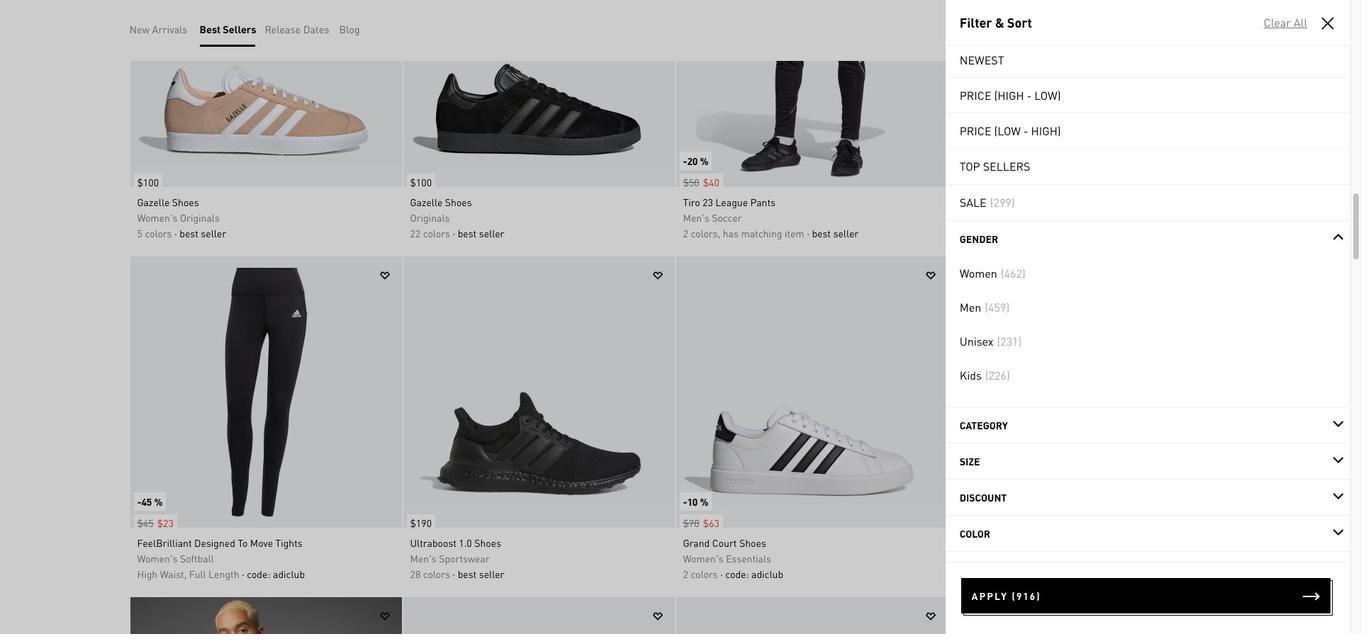Task type: locate. For each thing, give the bounding box(es) containing it.
shoes inside gazelle shoes women's originals 5 colors · best seller
[[172, 196, 199, 208]]

collection
[[960, 600, 1018, 613]]

$100 for gazelle shoes women's originals 5 colors · best seller
[[137, 176, 159, 189]]

women
[[960, 266, 997, 281]]

2 horizontal spatial men's
[[956, 552, 983, 565]]

2 left colors, on the top of page
[[683, 227, 689, 240]]

1.0
[[459, 537, 472, 550]]

0 horizontal spatial men's
[[410, 552, 437, 565]]

1 2 from the top
[[683, 227, 689, 240]]

ultraboost 1.0 shoes men's sportswear 28 colors · best seller
[[410, 537, 505, 581]]

price left (low
[[960, 123, 992, 138]]

grand court shoes women's essentials 2 colors · code: adiclub
[[683, 537, 784, 581]]

adiclub down the 'tights'
[[273, 568, 305, 581]]

best inside ultraboost 1.0 shoes men's sportswear 28 colors · best seller
[[458, 568, 477, 581]]

$45
[[137, 517, 154, 530]]

apply (916)
[[972, 590, 1042, 603]]

men's sportswear black ultraboost 1.0 shoes image
[[403, 257, 675, 528]]

· inside grand court shoes women's essentials 2 colors · code: adiclub
[[721, 568, 723, 581]]

gazelle inside the gazelle shoes originals 22 colors · best seller
[[410, 196, 443, 208]]

· inside gazelle shoes women's originals 5 colors · best seller
[[174, 227, 177, 240]]

colors,
[[691, 227, 721, 240]]

item
[[785, 227, 805, 240]]

best
[[180, 227, 198, 240], [458, 227, 477, 240], [812, 227, 831, 240], [458, 568, 477, 581], [1004, 568, 1023, 581]]

filter
[[960, 14, 992, 30]]

code:
[[247, 568, 271, 581], [726, 568, 749, 581]]

seller inside the tiro 23 league pants men's soccer 2 colors, has matching item · best seller
[[834, 227, 859, 240]]

2 2 from the top
[[683, 568, 689, 581]]

0 vertical spatial $70
[[956, 176, 973, 189]]

colors inside ultraboost 1.0 shoes men's sportswear 28 colors · best seller
[[423, 568, 450, 581]]

women's essentials white grand court shoes image
[[676, 257, 948, 528]]

sale (299)
[[960, 195, 1015, 210]]

·
[[174, 227, 177, 240], [453, 227, 455, 240], [807, 227, 810, 240], [994, 227, 996, 240], [242, 568, 244, 581], [453, 568, 455, 581], [721, 568, 723, 581], [999, 568, 1001, 581]]

women's inside feelbrilliant designed to move tights women's softball high waist, full length · code: adiclub
[[137, 552, 178, 565]]

$100 for gazelle shoes originals 22 colors · best seller
[[410, 176, 432, 189]]

women's softball black feelbrilliant designed to move tights image
[[130, 257, 402, 528]]

- up "$50"
[[683, 155, 687, 167]]

1 horizontal spatial adiclub
[[752, 568, 784, 581]]

$40
[[703, 176, 720, 189]]

adifom stan smith mule shoes women's originals 5 colors ·
[[956, 196, 1092, 240]]

% right 20 at the top
[[700, 155, 709, 167]]

$100
[[137, 176, 159, 189], [410, 176, 432, 189]]

· inside ultraboost 1.0 shoes men's sportswear 28 colors · best seller
[[453, 568, 455, 581]]

tiro
[[683, 196, 700, 208]]

men's up 28
[[410, 552, 437, 565]]

1 horizontal spatial 5
[[956, 227, 962, 240]]

sort left by
[[960, 18, 984, 31]]

1 horizontal spatial $100 link
[[403, 167, 435, 191]]

matching
[[741, 227, 782, 240]]

5
[[137, 227, 142, 240], [956, 227, 962, 240]]

$70
[[956, 176, 973, 189], [683, 517, 700, 530]]

2 down grand
[[683, 568, 689, 581]]

1 horizontal spatial $100
[[410, 176, 432, 189]]

- for -10 %
[[683, 496, 687, 508]]

5 inside adifom stan smith mule shoes women's originals 5 colors ·
[[956, 227, 962, 240]]

1 vertical spatial sellers
[[983, 159, 1031, 174]]

(226)
[[985, 368, 1010, 383]]

2 $100 from the left
[[410, 176, 432, 189]]

price left (high at the top right
[[960, 88, 992, 102]]

seller inside the gazelle shoes originals 22 colors · best seller
[[479, 227, 505, 240]]

- up '$45'
[[137, 496, 141, 508]]

00s
[[995, 537, 1010, 550]]

· inside feelbrilliant designed to move tights women's softball high waist, full length · code: adiclub
[[242, 568, 244, 581]]

seller inside gazelle shoes women's originals 5 colors · best seller
[[201, 227, 226, 240]]

-10 %
[[683, 496, 709, 508]]

shoes inside grand court shoes women's essentials 2 colors · code: adiclub
[[740, 537, 766, 550]]

men's sportswear grey ultraboost 1.0 shoes image
[[676, 598, 948, 635]]

release
[[265, 23, 301, 35]]

men's inside ultraboost 1.0 shoes men's sportswear 28 colors · best seller
[[410, 552, 437, 565]]

$100 up gazelle shoes women's originals 5 colors · best seller
[[137, 176, 159, 189]]

2 $100 link from the left
[[403, 167, 435, 191]]

-
[[1027, 88, 1032, 102], [1024, 123, 1029, 138], [683, 155, 687, 167], [137, 496, 141, 508], [683, 496, 687, 508]]

22
[[410, 227, 421, 240]]

1 gazelle from the left
[[137, 196, 170, 208]]

high
[[137, 568, 158, 581]]

2 price from the top
[[960, 123, 992, 138]]

sort
[[1007, 14, 1032, 30], [960, 18, 984, 31]]

men's inside the tiro 23 league pants men's soccer 2 colors, has matching item · best seller
[[683, 211, 710, 224]]

originals black gazelle shoes image
[[403, 0, 675, 187]]

(231)
[[997, 334, 1022, 349]]

2 inside grand court shoes women's essentials 2 colors · code: adiclub
[[683, 568, 689, 581]]

$63
[[703, 517, 720, 530]]

unisex
[[960, 334, 994, 349]]

0 horizontal spatial sellers
[[223, 23, 256, 35]]

1 code: from the left
[[247, 568, 271, 581]]

-45 %
[[137, 496, 163, 508]]

men's down tiro
[[683, 211, 710, 224]]

$100 link
[[130, 167, 162, 191], [403, 167, 435, 191]]

adiclub inside grand court shoes women's essentials 2 colors · code: adiclub
[[752, 568, 784, 581]]

full
[[189, 568, 206, 581]]

campus 00s shoes men's originals 18 colors · best seller
[[956, 537, 1051, 581]]

0 horizontal spatial 5
[[137, 227, 142, 240]]

best sellers link
[[200, 21, 256, 37]]

seller inside campus 00s shoes men's originals 18 colors · best seller
[[1025, 568, 1051, 581]]

1 horizontal spatial code:
[[726, 568, 749, 581]]

$70 left the $63
[[683, 517, 700, 530]]

0 vertical spatial sellers
[[223, 23, 256, 35]]

1 adiclub from the left
[[273, 568, 305, 581]]

new
[[129, 23, 150, 35]]

colors inside the gazelle shoes originals 22 colors · best seller
[[423, 227, 450, 240]]

adiclub inside feelbrilliant designed to move tights women's softball high waist, full length · code: adiclub
[[273, 568, 305, 581]]

unisex (231)
[[960, 334, 1022, 349]]

2 code: from the left
[[726, 568, 749, 581]]

1 vertical spatial 2
[[683, 568, 689, 581]]

code: down essentials
[[726, 568, 749, 581]]

(low
[[994, 123, 1021, 138]]

0 vertical spatial price
[[960, 88, 992, 102]]

originals black busenitz pro shoes image
[[949, 598, 1221, 635]]

adiclub down essentials
[[752, 568, 784, 581]]

sellers for best sellers
[[223, 23, 256, 35]]

1 5 from the left
[[137, 227, 142, 240]]

sort right &
[[1007, 14, 1032, 30]]

$50
[[683, 176, 700, 189]]

$70 inside 'link'
[[956, 176, 973, 189]]

men's down campus
[[956, 552, 983, 565]]

colors inside adifom stan smith mule shoes women's originals 5 colors ·
[[964, 227, 991, 240]]

· inside campus 00s shoes men's originals 18 colors · best seller
[[999, 568, 1001, 581]]

- right (low
[[1024, 123, 1029, 138]]

kids (226)
[[960, 368, 1010, 383]]

colors inside grand court shoes women's essentials 2 colors · code: adiclub
[[691, 568, 718, 581]]

% right 10 at the bottom right of the page
[[700, 496, 709, 508]]

sort by
[[960, 18, 999, 31]]

$100 link up the gazelle shoes originals 22 colors · best seller
[[403, 167, 435, 191]]

1 $100 link from the left
[[130, 167, 162, 191]]

2 5 from the left
[[956, 227, 962, 240]]

$100 up the gazelle shoes originals 22 colors · best seller
[[410, 176, 432, 189]]

essentials
[[726, 552, 772, 565]]

1 vertical spatial price
[[960, 123, 992, 138]]

length
[[209, 568, 239, 581]]

color
[[960, 528, 991, 540]]

18
[[956, 568, 967, 581]]

filter & sort
[[960, 14, 1032, 30]]

1 horizontal spatial sort
[[1007, 14, 1032, 30]]

best inside the tiro 23 league pants men's soccer 2 colors, has matching item · best seller
[[812, 227, 831, 240]]

sellers
[[223, 23, 256, 35], [983, 159, 1031, 174]]

· inside the gazelle shoes originals 22 colors · best seller
[[453, 227, 455, 240]]

0 horizontal spatial gazelle
[[137, 196, 170, 208]]

$70 down top
[[956, 176, 973, 189]]

0 horizontal spatial adiclub
[[273, 568, 305, 581]]

gazelle inside gazelle shoes women's originals 5 colors · best seller
[[137, 196, 170, 208]]

1 vertical spatial $70
[[683, 517, 700, 530]]

best
[[200, 23, 221, 35]]

1 $100 from the left
[[137, 176, 159, 189]]

1 price from the top
[[960, 88, 992, 102]]

apply (916) button
[[961, 579, 1331, 614]]

&
[[995, 14, 1004, 30]]

1 horizontal spatial men's
[[683, 211, 710, 224]]

pants
[[751, 196, 776, 208]]

0 vertical spatial 2
[[683, 227, 689, 240]]

size
[[960, 455, 980, 468]]

- up $70 $63
[[683, 496, 687, 508]]

men's for ultraboost 1.0 shoes men's sportswear 28 colors · best seller
[[410, 552, 437, 565]]

sportswear
[[439, 552, 490, 565]]

women's inside adifom stan smith mule shoes women's originals 5 colors ·
[[956, 211, 997, 224]]

$50 $40
[[683, 176, 720, 189]]

0 horizontal spatial sort
[[960, 18, 984, 31]]

sellers down (low
[[983, 159, 1031, 174]]

women's originals pink gazelle shoes image
[[130, 0, 402, 187]]

1 horizontal spatial sellers
[[983, 159, 1031, 174]]

to
[[238, 537, 248, 550]]

% right '45' at the bottom of the page
[[154, 496, 163, 508]]

colors
[[145, 227, 172, 240], [423, 227, 450, 240], [964, 227, 991, 240], [423, 568, 450, 581], [691, 568, 718, 581], [969, 568, 996, 581]]

5 inside gazelle shoes women's originals 5 colors · best seller
[[137, 227, 142, 240]]

code: down the move
[[247, 568, 271, 581]]

men's inside campus 00s shoes men's originals 18 colors · best seller
[[956, 552, 983, 565]]

$100 link for gazelle shoes originals 22 colors · best seller
[[403, 167, 435, 191]]

0 horizontal spatial $70
[[683, 517, 700, 530]]

-20 %
[[683, 155, 709, 167]]

% for -45 %
[[154, 496, 163, 508]]

0 horizontal spatial $100 link
[[130, 167, 162, 191]]

2 gazelle from the left
[[410, 196, 443, 208]]

0 horizontal spatial $100
[[137, 176, 159, 189]]

(high
[[994, 88, 1024, 102]]

%
[[700, 155, 709, 167], [154, 496, 163, 508], [700, 496, 709, 508]]

list containing new arrivals
[[129, 11, 370, 47]]

2 adiclub from the left
[[752, 568, 784, 581]]

list
[[129, 11, 370, 47]]

1 horizontal spatial $70
[[956, 176, 973, 189]]

originals inside gazelle shoes women's originals 5 colors · best seller
[[180, 211, 220, 224]]

gazelle
[[137, 196, 170, 208], [410, 196, 443, 208]]

0 horizontal spatial code:
[[247, 568, 271, 581]]

$100 link for gazelle shoes women's originals 5 colors · best seller
[[130, 167, 162, 191]]

price
[[960, 88, 992, 102], [960, 123, 992, 138]]

smith
[[1012, 196, 1038, 208]]

price for price (low - high)
[[960, 123, 992, 138]]

· inside adifom stan smith mule shoes women's originals 5 colors ·
[[994, 227, 996, 240]]

$45 $23
[[137, 517, 174, 530]]

sellers right the best
[[223, 23, 256, 35]]

feelbrilliant
[[137, 537, 192, 550]]

designed
[[194, 537, 235, 550]]

originals inside the gazelle shoes originals 22 colors · best seller
[[410, 211, 450, 224]]

blog
[[339, 23, 360, 35]]

sellers inside list
[[223, 23, 256, 35]]

category
[[960, 419, 1008, 432]]

1 horizontal spatial gazelle
[[410, 196, 443, 208]]

$100 link up gazelle shoes women's originals 5 colors · best seller
[[130, 167, 162, 191]]



Task type: describe. For each thing, give the bounding box(es) containing it.
softball
[[180, 552, 214, 565]]

women (462)
[[960, 266, 1026, 281]]

tights
[[276, 537, 303, 550]]

men's lifestyle blue argentina 1994 away jersey image
[[130, 598, 402, 635]]

originals inside adifom stan smith mule shoes women's originals 5 colors ·
[[999, 211, 1039, 224]]

colors inside gazelle shoes women's originals 5 colors · best seller
[[145, 227, 172, 240]]

$70 for $70 $63
[[683, 517, 700, 530]]

20
[[687, 155, 698, 167]]

soccer
[[712, 211, 742, 224]]

new arrivals link
[[129, 21, 188, 37]]

men
[[960, 300, 981, 315]]

women's originals brown adifom stan smith mule shoes image
[[949, 0, 1221, 187]]

2 inside the tiro 23 league pants men's soccer 2 colors, has matching item · best seller
[[683, 227, 689, 240]]

45
[[141, 496, 152, 508]]

all
[[1294, 15, 1308, 30]]

best inside campus 00s shoes men's originals 18 colors · best seller
[[1004, 568, 1023, 581]]

price (high - low)
[[960, 88, 1061, 102]]

feelbrilliant designed to move tights women's softball high waist, full length · code: adiclub
[[137, 537, 305, 581]]

clear all
[[1264, 15, 1308, 30]]

discount
[[960, 491, 1007, 504]]

top
[[960, 159, 980, 174]]

% for -10 %
[[700, 496, 709, 508]]

blog link
[[339, 21, 360, 37]]

high)
[[1031, 123, 1061, 138]]

has
[[723, 227, 739, 240]]

23
[[703, 196, 713, 208]]

$70 $63
[[683, 517, 720, 530]]

men (459)
[[960, 300, 1010, 315]]

seller inside ultraboost 1.0 shoes men's sportswear 28 colors · best seller
[[479, 568, 505, 581]]

campus
[[956, 537, 992, 550]]

kids
[[960, 368, 982, 383]]

men's originals brown campus 00s shoes image
[[949, 257, 1221, 528]]

shoes inside campus 00s shoes men's originals 18 colors · best seller
[[1013, 537, 1040, 550]]

% for -20 %
[[700, 155, 709, 167]]

code: inside grand court shoes women's essentials 2 colors · code: adiclub
[[726, 568, 749, 581]]

gazelle shoes originals 22 colors · best seller
[[410, 196, 505, 240]]

low)
[[1035, 88, 1061, 102]]

$190
[[410, 517, 432, 530]]

arrivals
[[152, 23, 188, 35]]

release dates
[[265, 23, 329, 35]]

shoes inside the gazelle shoes originals 22 colors · best seller
[[445, 196, 472, 208]]

women's sportswear white ultraboost 1.0 shoes image
[[403, 598, 675, 635]]

league
[[716, 196, 748, 208]]

$70 link
[[949, 167, 976, 191]]

best inside gazelle shoes women's originals 5 colors · best seller
[[180, 227, 198, 240]]

28
[[410, 568, 421, 581]]

men's for campus 00s shoes men's originals 18 colors · best seller
[[956, 552, 983, 565]]

(459)
[[985, 300, 1010, 315]]

by
[[986, 18, 999, 31]]

court
[[712, 537, 737, 550]]

code: inside feelbrilliant designed to move tights women's softball high waist, full length · code: adiclub
[[247, 568, 271, 581]]

new arrivals
[[129, 23, 188, 35]]

waist,
[[160, 568, 187, 581]]

release dates link
[[265, 21, 329, 37]]

tiro 23 league pants men's soccer 2 colors, has matching item · best seller
[[683, 196, 859, 240]]

men's soccer black tiro 23 league pants image
[[676, 0, 948, 187]]

- for -45 %
[[137, 496, 141, 508]]

shoes inside ultraboost 1.0 shoes men's sportswear 28 colors · best seller
[[475, 537, 501, 550]]

gazelle for gazelle shoes women's originals 5 colors · best seller
[[137, 196, 170, 208]]

- for -20 %
[[683, 155, 687, 167]]

women's inside gazelle shoes women's originals 5 colors · best seller
[[137, 211, 178, 224]]

shoes inside adifom stan smith mule shoes women's originals 5 colors ·
[[1065, 196, 1092, 208]]

$23
[[157, 517, 174, 530]]

price (low - high)
[[960, 123, 1061, 138]]

clear all link
[[1263, 15, 1308, 30]]

originals inside campus 00s shoes men's originals 18 colors · best seller
[[985, 552, 1025, 565]]

dates
[[303, 23, 329, 35]]

(299)
[[990, 195, 1015, 210]]

$110
[[956, 517, 978, 530]]

price for price (high - low)
[[960, 88, 992, 102]]

$70 for $70
[[956, 176, 973, 189]]

women's inside grand court shoes women's essentials 2 colors · code: adiclub
[[683, 552, 724, 565]]

sale
[[960, 195, 987, 210]]

gender
[[960, 233, 998, 245]]

clear
[[1264, 15, 1291, 30]]

gazelle shoes women's originals 5 colors · best seller
[[137, 196, 226, 240]]

ultraboost
[[410, 537, 457, 550]]

sport
[[960, 564, 990, 577]]

best inside the gazelle shoes originals 22 colors · best seller
[[458, 227, 477, 240]]

- left low)
[[1027, 88, 1032, 102]]

gazelle for gazelle shoes originals 22 colors · best seller
[[410, 196, 443, 208]]

sellers for top sellers
[[983, 159, 1031, 174]]

· inside the tiro 23 league pants men's soccer 2 colors, has matching item · best seller
[[807, 227, 810, 240]]

10
[[687, 496, 698, 508]]

$190 link
[[403, 508, 435, 532]]

top sellers
[[960, 159, 1031, 174]]

colors inside campus 00s shoes men's originals 18 colors · best seller
[[969, 568, 996, 581]]

(462)
[[1001, 266, 1026, 281]]

stan
[[990, 196, 1010, 208]]

newest
[[960, 52, 1004, 67]]

best sellers
[[200, 23, 256, 35]]

$110 link
[[949, 508, 981, 532]]



Task type: vqa. For each thing, say whether or not it's contained in the screenshot.


